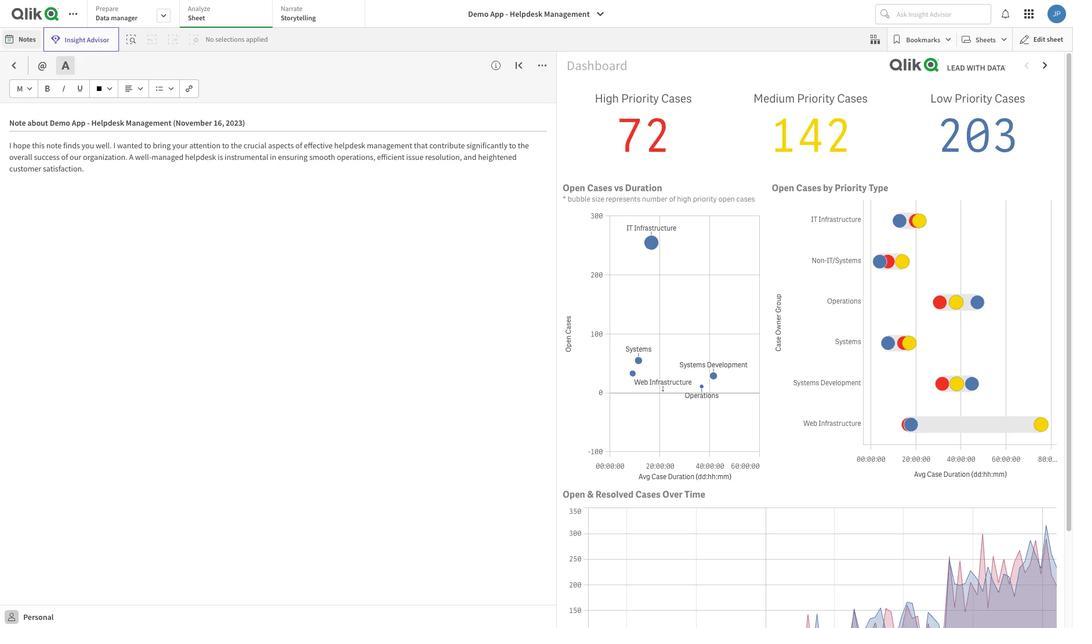 Task type: locate. For each thing, give the bounding box(es) containing it.
notes button
[[2, 30, 40, 49]]

organization.
[[83, 152, 127, 162]]

details image
[[491, 61, 501, 70]]

sheets button
[[960, 30, 1010, 49]]

0 horizontal spatial to
[[144, 140, 151, 151]]

cases
[[661, 91, 692, 106], [837, 91, 868, 106], [995, 91, 1026, 106], [587, 182, 612, 195], [796, 182, 822, 195], [636, 489, 661, 501]]

satisfaction.
[[43, 164, 84, 174]]

helpdesk
[[510, 9, 543, 19]]

priority for 72
[[621, 91, 659, 106]]

efficient
[[377, 152, 405, 162]]

of left high
[[669, 195, 676, 204]]

cases
[[737, 195, 755, 204]]

advisor
[[87, 35, 109, 44]]

0 horizontal spatial helpdesk
[[185, 152, 216, 162]]

customer
[[9, 164, 41, 174]]

2 to from the left
[[222, 140, 229, 151]]

number
[[642, 195, 668, 204]]

personal
[[23, 612, 54, 623]]

well-
[[135, 152, 152, 162]]

priority inside high priority cases 72
[[621, 91, 659, 106]]

priority
[[621, 91, 659, 106], [797, 91, 835, 106], [955, 91, 993, 106], [835, 182, 867, 195]]

1 horizontal spatial of
[[296, 140, 302, 151]]

to up well-
[[144, 140, 151, 151]]

tab list
[[87, 0, 370, 29]]

1 horizontal spatial to
[[222, 140, 229, 151]]

aspects
[[268, 140, 294, 151]]

by
[[823, 182, 833, 195]]

1 horizontal spatial i
[[113, 140, 116, 151]]

cases inside low priority cases 203
[[995, 91, 1026, 106]]

0 horizontal spatial i
[[9, 140, 11, 151]]

the up instrumental
[[231, 140, 242, 151]]

of inside open cases vs duration * bubble size represents number of high priority open cases
[[669, 195, 676, 204]]

2 the from the left
[[518, 140, 529, 151]]

2 vertical spatial of
[[669, 195, 676, 204]]

of
[[296, 140, 302, 151], [61, 152, 68, 162], [669, 195, 676, 204]]

crucial
[[244, 140, 267, 151]]

insight advisor
[[65, 35, 109, 44]]

priority inside medium priority cases 142
[[797, 91, 835, 106]]

priority for 142
[[797, 91, 835, 106]]

selections tool image
[[871, 35, 880, 44]]

2 i from the left
[[113, 140, 116, 151]]

operations,
[[337, 152, 376, 162]]

priority inside low priority cases 203
[[955, 91, 993, 106]]

i right well.
[[113, 140, 116, 151]]

0 horizontal spatial of
[[61, 152, 68, 162]]

data
[[96, 13, 110, 22]]

attention
[[189, 140, 221, 151]]

success
[[34, 152, 60, 162]]

to
[[144, 140, 151, 151], [222, 140, 229, 151], [509, 140, 516, 151]]

2 horizontal spatial of
[[669, 195, 676, 204]]

back image
[[9, 61, 19, 70]]

toggle formatting image
[[61, 61, 70, 70]]

selections
[[215, 35, 245, 44]]

cases inside medium priority cases 142
[[837, 91, 868, 106]]

duration
[[625, 182, 663, 195]]

of left 'our'
[[61, 152, 68, 162]]

you
[[82, 140, 94, 151]]

1 horizontal spatial helpdesk
[[334, 140, 365, 151]]

open
[[563, 182, 585, 195], [772, 182, 795, 195], [563, 489, 585, 501]]

1 vertical spatial of
[[61, 152, 68, 162]]

underline image
[[77, 85, 84, 92]]

0 vertical spatial helpdesk
[[334, 140, 365, 151]]

high
[[595, 91, 619, 106]]

1 i from the left
[[9, 140, 11, 151]]

analyze
[[188, 4, 210, 13]]

i
[[9, 140, 11, 151], [113, 140, 116, 151]]

to up is
[[222, 140, 229, 151]]

1 horizontal spatial the
[[518, 140, 529, 151]]

helpdesk
[[334, 140, 365, 151], [185, 152, 216, 162]]

sheet
[[1047, 35, 1064, 44]]

demo app - helpdesk management
[[468, 9, 590, 19]]

open cases by priority type
[[772, 182, 889, 195]]

m
[[17, 84, 23, 94]]

3 to from the left
[[509, 140, 516, 151]]

smooth
[[309, 152, 335, 162]]

the right significantly on the top of page
[[518, 140, 529, 151]]

i left hope
[[9, 140, 11, 151]]

app
[[490, 9, 504, 19]]

manager
[[111, 13, 138, 22]]

demo
[[468, 9, 489, 19]]

priority
[[693, 195, 717, 204]]

0 vertical spatial of
[[296, 140, 302, 151]]

1 vertical spatial helpdesk
[[185, 152, 216, 162]]

italic image
[[60, 85, 67, 92]]

to up heightened
[[509, 140, 516, 151]]

your
[[172, 140, 188, 151]]

high
[[677, 195, 692, 204]]

open inside open cases vs duration * bubble size represents number of high priority open cases
[[563, 182, 585, 195]]

vs
[[614, 182, 623, 195]]

the
[[231, 140, 242, 151], [518, 140, 529, 151]]

open left &
[[563, 489, 585, 501]]

medium priority cases 142
[[754, 91, 868, 166]]

application
[[0, 0, 1073, 629]]

open right cases
[[772, 182, 795, 195]]

that
[[414, 140, 428, 151]]

heightened
[[478, 152, 517, 162]]

tab list containing prepare
[[87, 0, 370, 29]]

helpdesk down attention
[[185, 152, 216, 162]]

helpdesk up operations,
[[334, 140, 365, 151]]

2 horizontal spatial to
[[509, 140, 516, 151]]

insert link image
[[186, 85, 193, 92]]

0 horizontal spatial the
[[231, 140, 242, 151]]

-
[[506, 9, 508, 19]]

represents
[[606, 195, 641, 204]]

our
[[70, 152, 81, 162]]

1 the from the left
[[231, 140, 242, 151]]

low priority cases 203
[[931, 91, 1026, 166]]

priority right low
[[955, 91, 993, 106]]

of up ensuring
[[296, 140, 302, 151]]

priority right high on the top of the page
[[621, 91, 659, 106]]

prepare data manager
[[96, 4, 138, 22]]

insight
[[65, 35, 85, 44]]

open left size
[[563, 182, 585, 195]]

notes
[[19, 35, 36, 44]]

smart search image
[[127, 35, 136, 44]]

priority right medium
[[797, 91, 835, 106]]

significantly
[[467, 140, 508, 151]]

1 to from the left
[[144, 140, 151, 151]]



Task type: vqa. For each thing, say whether or not it's contained in the screenshot.
Notes button
yes



Task type: describe. For each thing, give the bounding box(es) containing it.
open for open cases by priority type
[[772, 182, 795, 195]]

toggle formatting element
[[56, 56, 79, 75]]

bookmarks
[[907, 35, 941, 44]]

resolution,
[[425, 152, 462, 162]]

medium
[[754, 91, 795, 106]]

instrumental
[[225, 152, 268, 162]]

open
[[719, 195, 735, 204]]

edit sheet button
[[1012, 27, 1073, 52]]

effective
[[304, 140, 333, 151]]

note
[[46, 140, 62, 151]]

no selections applied
[[206, 35, 268, 44]]

prepare
[[96, 4, 119, 13]]

hope
[[13, 140, 30, 151]]

open cases vs duration * bubble size represents number of high priority open cases
[[563, 182, 755, 204]]

this
[[32, 140, 45, 151]]

&
[[587, 489, 594, 501]]

management
[[367, 140, 412, 151]]

in
[[270, 152, 276, 162]]

@
[[38, 59, 47, 72]]

open & resolved cases over time
[[563, 489, 706, 501]]

application containing 72
[[0, 0, 1073, 629]]

edit
[[1034, 35, 1046, 44]]

managed
[[152, 152, 184, 162]]

edit sheet
[[1034, 35, 1064, 44]]

time
[[685, 489, 706, 501]]

is
[[218, 152, 223, 162]]

resolved
[[596, 489, 634, 501]]

wanted
[[117, 140, 143, 151]]

demo app - helpdesk management button
[[461, 5, 612, 23]]

narrate
[[281, 4, 303, 13]]

Note title text field
[[9, 113, 547, 132]]

analyze sheet
[[188, 4, 210, 22]]

bold image
[[44, 85, 51, 92]]

72
[[616, 106, 671, 166]]

sheets
[[976, 35, 996, 44]]

sheet
[[188, 13, 205, 22]]

overall
[[9, 152, 32, 162]]

james peterson image
[[1048, 5, 1066, 23]]

low
[[931, 91, 953, 106]]

priority for 203
[[955, 91, 993, 106]]

contribute
[[429, 140, 465, 151]]

narrate storytelling
[[281, 4, 316, 22]]

a
[[129, 152, 133, 162]]

tab list inside application
[[87, 0, 370, 29]]

@ button
[[33, 56, 51, 75]]

issue
[[406, 152, 424, 162]]

cases inside open cases vs duration * bubble size represents number of high priority open cases
[[587, 182, 612, 195]]

bring
[[153, 140, 171, 151]]

ensuring
[[278, 152, 308, 162]]

well.
[[96, 140, 112, 151]]

no
[[206, 35, 214, 44]]

open for open & resolved cases over time
[[563, 489, 585, 501]]

Note Body text field
[[9, 132, 547, 511]]

next sheet: performance image
[[1041, 61, 1050, 70]]

m button
[[12, 79, 35, 98]]

over
[[663, 489, 683, 501]]

203
[[937, 106, 1020, 166]]

applied
[[246, 35, 268, 44]]

Ask Insight Advisor text field
[[895, 5, 991, 23]]

open for open cases vs duration * bubble size represents number of high priority open cases
[[563, 182, 585, 195]]

cases inside high priority cases 72
[[661, 91, 692, 106]]

bookmarks button
[[890, 30, 955, 49]]

and
[[464, 152, 477, 162]]

high priority cases 72
[[595, 91, 692, 166]]

i hope this note finds you well. i wanted to bring your attention to the crucial aspects of effective helpdesk management that contribute significantly to the overall success of our organization. a well-managed helpdesk is instrumental in ensuring smooth operations, efficient issue resolution, and heightened customer satisfaction.
[[9, 140, 531, 174]]

storytelling
[[281, 13, 316, 22]]

*
[[563, 195, 566, 204]]

priority right by
[[835, 182, 867, 195]]

management
[[544, 9, 590, 19]]

bubble
[[568, 195, 591, 204]]

insight advisor button
[[43, 27, 119, 52]]

type
[[869, 182, 889, 195]]

size
[[592, 195, 604, 204]]

collapse image
[[515, 61, 524, 70]]



